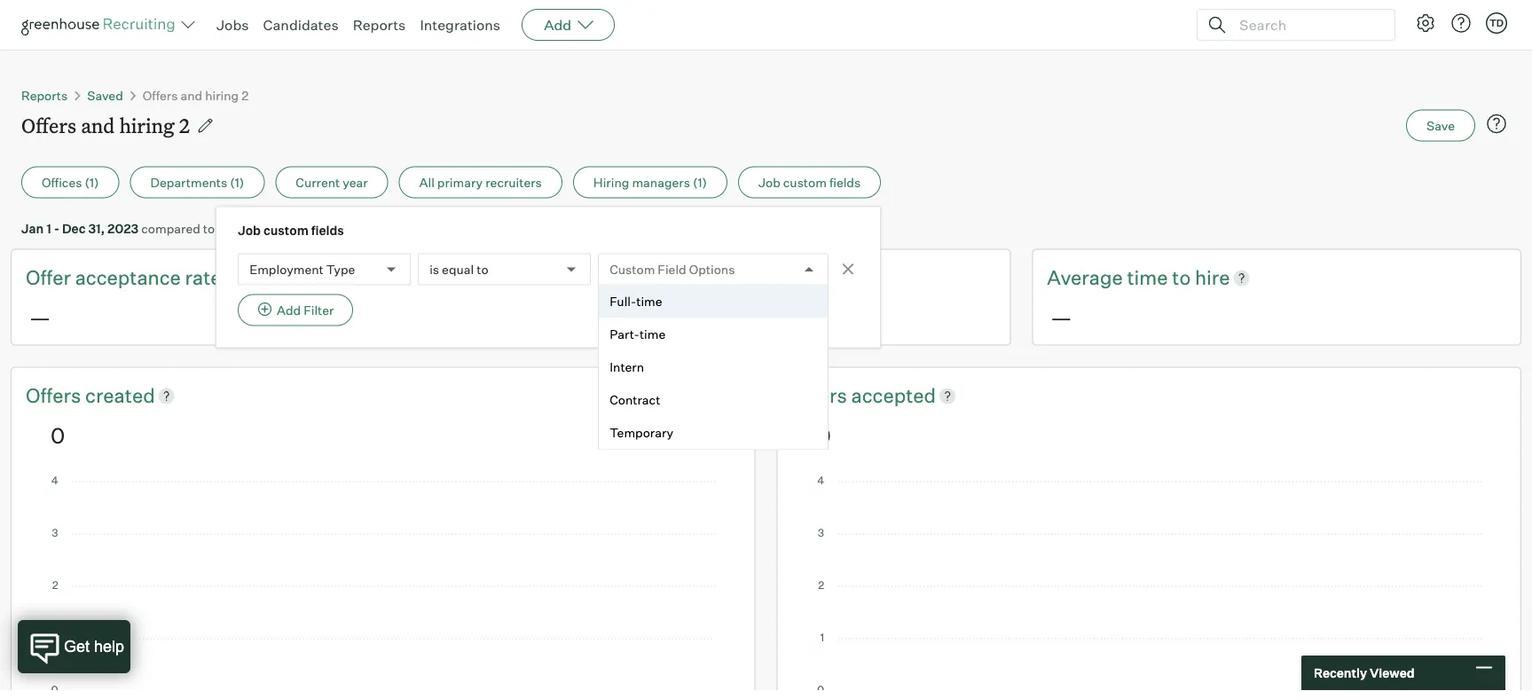 Task type: vqa. For each thing, say whether or not it's contained in the screenshot.
Configure Icon
yes



Task type: describe. For each thing, give the bounding box(es) containing it.
average time to for fill
[[537, 265, 685, 290]]

equal
[[442, 261, 474, 277]]

field
[[658, 261, 687, 277]]

1 - from the left
[[54, 221, 60, 237]]

1 vertical spatial job
[[238, 222, 261, 238]]

custom field options
[[610, 261, 735, 277]]

(1) for offices (1)
[[85, 174, 99, 190]]

2 dec from the left
[[259, 221, 282, 237]]

full-
[[610, 294, 637, 309]]

time link for fill
[[617, 264, 662, 291]]

accepted link
[[852, 382, 936, 409]]

managers
[[632, 174, 690, 190]]

custom inside job custom fields button
[[784, 174, 827, 190]]

add button
[[522, 9, 615, 41]]

jobs
[[217, 16, 249, 34]]

1 vertical spatial 2
[[179, 112, 190, 138]]

departments (1) button
[[130, 166, 265, 198]]

all
[[419, 174, 435, 190]]

configure image
[[1416, 12, 1437, 34]]

departments
[[150, 174, 227, 190]]

average time to for hire
[[1048, 265, 1195, 290]]

edit image
[[196, 117, 214, 134]]

1 1 from the left
[[46, 221, 51, 237]]

compared
[[141, 221, 200, 237]]

2 jan from the left
[[218, 221, 240, 237]]

td button
[[1483, 9, 1511, 37]]

1 dec from the left
[[62, 221, 86, 237]]

current year
[[296, 174, 368, 190]]

hire
[[1195, 265, 1231, 290]]

saved link
[[87, 87, 123, 103]]

1 jan from the left
[[21, 221, 44, 237]]

1 vertical spatial custom
[[263, 222, 309, 238]]

job custom fields button
[[738, 166, 881, 198]]

1 vertical spatial offers and hiring 2
[[21, 112, 190, 138]]

accepted
[[852, 383, 936, 408]]

(1) inside button
[[693, 174, 707, 190]]

offer
[[26, 265, 71, 290]]

job inside job custom fields button
[[759, 174, 781, 190]]

(1) for departments (1)
[[230, 174, 244, 190]]

greenhouse recruiting image
[[21, 14, 181, 36]]

fields inside button
[[830, 174, 861, 190]]

faq image
[[1487, 113, 1508, 134]]

offers link for created
[[26, 382, 85, 409]]

save
[[1427, 118, 1456, 133]]

add filter
[[277, 302, 334, 318]]

to left the 'hire'
[[1173, 265, 1191, 290]]

Search text field
[[1235, 12, 1379, 38]]

filter
[[304, 302, 334, 318]]

integrations
[[420, 16, 501, 34]]

average link for hire
[[1048, 264, 1128, 291]]

0 vertical spatial 2
[[242, 87, 249, 103]]

candidates link
[[263, 16, 339, 34]]

year
[[343, 174, 368, 190]]

created
[[85, 383, 155, 408]]

2 - from the left
[[250, 221, 256, 237]]

0 horizontal spatial and
[[81, 112, 115, 138]]

part-time
[[610, 327, 666, 342]]

contract
[[610, 392, 661, 408]]

add filter button
[[238, 294, 353, 326]]

employment
[[250, 261, 324, 277]]

0 horizontal spatial fields
[[311, 222, 344, 238]]

average for fill
[[537, 265, 612, 290]]

fill
[[685, 265, 706, 290]]

xychart image for created
[[51, 477, 716, 691]]

1 vertical spatial reports link
[[21, 87, 68, 103]]

add for add filter
[[277, 302, 301, 318]]

average for hire
[[1048, 265, 1123, 290]]

current
[[296, 174, 340, 190]]

recruiters
[[486, 174, 542, 190]]

full-time
[[610, 294, 663, 309]]

integrations link
[[420, 16, 501, 34]]

created link
[[85, 382, 155, 409]]

time up part-time
[[637, 294, 663, 309]]

offices (1)
[[42, 174, 99, 190]]



Task type: locate. For each thing, give the bounding box(es) containing it.
departments (1)
[[150, 174, 244, 190]]

1 down departments (1) button
[[243, 221, 248, 237]]

0 horizontal spatial -
[[54, 221, 60, 237]]

xychart image
[[51, 477, 716, 691], [817, 477, 1482, 691]]

2 average link from the left
[[1048, 264, 1128, 291]]

2
[[242, 87, 249, 103], [179, 112, 190, 138]]

add inside the 'add' popup button
[[544, 16, 572, 34]]

1 horizontal spatial jan
[[218, 221, 240, 237]]

1 down offices in the top of the page
[[46, 221, 51, 237]]

- down offices in the top of the page
[[54, 221, 60, 237]]

1 horizontal spatial time link
[[1128, 264, 1173, 291]]

0 horizontal spatial reports link
[[21, 87, 68, 103]]

1 horizontal spatial average
[[1048, 265, 1123, 290]]

fill link
[[685, 264, 706, 291]]

2 left edit image
[[179, 112, 190, 138]]

2 xychart image from the left
[[817, 477, 1482, 691]]

rate
[[185, 265, 222, 290]]

0 vertical spatial reports
[[353, 16, 406, 34]]

offers link for accepted
[[792, 382, 852, 409]]

offices
[[42, 174, 82, 190]]

1 horizontal spatial offers link
[[792, 382, 852, 409]]

1 horizontal spatial add
[[544, 16, 572, 34]]

and down saved
[[81, 112, 115, 138]]

employment type
[[250, 261, 355, 277]]

jan 1 - dec 31, 2023 compared to jan 1 - dec 31, 2022
[[21, 221, 335, 237]]

—
[[29, 304, 51, 331], [1051, 304, 1072, 331]]

job custom fields
[[759, 174, 861, 190], [238, 222, 344, 238]]

0 horizontal spatial custom
[[263, 222, 309, 238]]

0 horizontal spatial average link
[[537, 264, 617, 291]]

2 (1) from the left
[[230, 174, 244, 190]]

average link
[[537, 264, 617, 291], [1048, 264, 1128, 291]]

jobs link
[[217, 16, 249, 34]]

2023
[[107, 221, 139, 237]]

saved
[[87, 87, 123, 103]]

and
[[181, 87, 202, 103], [81, 112, 115, 138]]

acceptance
[[75, 265, 181, 290]]

31,
[[88, 221, 105, 237], [285, 221, 301, 237]]

1 horizontal spatial 2
[[242, 87, 249, 103]]

job
[[759, 174, 781, 190], [238, 222, 261, 238]]

1 vertical spatial job custom fields
[[238, 222, 344, 238]]

0 horizontal spatial (1)
[[85, 174, 99, 190]]

2 down jobs
[[242, 87, 249, 103]]

time down 'full-time'
[[640, 327, 666, 342]]

hiring down the saved link
[[119, 112, 175, 138]]

0 for accepted
[[817, 422, 831, 449]]

0 horizontal spatial —
[[29, 304, 51, 331]]

(1) right the departments
[[230, 174, 244, 190]]

2 1 from the left
[[243, 221, 248, 237]]

average link for fill
[[537, 264, 617, 291]]

1 horizontal spatial -
[[250, 221, 256, 237]]

reports link
[[353, 16, 406, 34], [21, 87, 68, 103]]

primary
[[437, 174, 483, 190]]

to right equal
[[477, 261, 489, 277]]

to link
[[662, 264, 685, 291], [1173, 264, 1195, 291]]

0 vertical spatial offers and hiring 2
[[143, 87, 249, 103]]

time left the 'hire'
[[1128, 265, 1168, 290]]

0 horizontal spatial hiring
[[119, 112, 175, 138]]

options
[[689, 261, 735, 277]]

0 horizontal spatial 1
[[46, 221, 51, 237]]

hiring managers (1)
[[594, 174, 707, 190]]

to right compared
[[203, 221, 215, 237]]

1
[[46, 221, 51, 237], [243, 221, 248, 237]]

hire link
[[1195, 264, 1231, 291]]

1 — from the left
[[29, 304, 51, 331]]

3 (1) from the left
[[693, 174, 707, 190]]

dec up employment
[[259, 221, 282, 237]]

2 average from the left
[[1048, 265, 1123, 290]]

1 vertical spatial add
[[277, 302, 301, 318]]

1 horizontal spatial job
[[759, 174, 781, 190]]

0 horizontal spatial jan
[[21, 221, 44, 237]]

2022
[[304, 221, 335, 237]]

1 (1) from the left
[[85, 174, 99, 190]]

1 horizontal spatial 31,
[[285, 221, 301, 237]]

hiring managers (1) button
[[573, 166, 728, 198]]

1 to link from the left
[[662, 264, 685, 291]]

all primary recruiters
[[419, 174, 542, 190]]

0 horizontal spatial 2
[[179, 112, 190, 138]]

1 horizontal spatial custom
[[784, 174, 827, 190]]

dec down offices (1) button
[[62, 221, 86, 237]]

save button
[[1407, 110, 1476, 142]]

to link for fill
[[662, 264, 685, 291]]

0 horizontal spatial time link
[[617, 264, 662, 291]]

1 horizontal spatial (1)
[[230, 174, 244, 190]]

1 average from the left
[[537, 265, 612, 290]]

2 31, from the left
[[285, 221, 301, 237]]

0 horizontal spatial reports
[[21, 87, 68, 103]]

1 horizontal spatial to link
[[1173, 264, 1195, 291]]

dec
[[62, 221, 86, 237], [259, 221, 282, 237]]

recently viewed
[[1314, 666, 1415, 681]]

2 0 from the left
[[817, 422, 831, 449]]

reports for right the reports link
[[353, 16, 406, 34]]

0 vertical spatial custom
[[784, 174, 827, 190]]

0
[[51, 422, 65, 449], [817, 422, 831, 449]]

2 horizontal spatial (1)
[[693, 174, 707, 190]]

hiring
[[594, 174, 630, 190]]

1 31, from the left
[[88, 221, 105, 237]]

1 horizontal spatial average time to
[[1048, 265, 1195, 290]]

1 time link from the left
[[617, 264, 662, 291]]

0 vertical spatial hiring
[[205, 87, 239, 103]]

— for average
[[1051, 304, 1072, 331]]

1 horizontal spatial 0
[[817, 422, 831, 449]]

time link up 'full-time'
[[617, 264, 662, 291]]

offices (1) button
[[21, 166, 119, 198]]

reports link left saved
[[21, 87, 68, 103]]

to
[[203, 221, 215, 237], [477, 261, 489, 277], [662, 265, 680, 290], [1173, 265, 1191, 290]]

0 vertical spatial fields
[[830, 174, 861, 190]]

is equal to
[[430, 261, 489, 277]]

current year button
[[275, 166, 388, 198]]

average time to
[[537, 265, 685, 290], [1048, 265, 1195, 290]]

1 average time to from the left
[[537, 265, 685, 290]]

jan
[[21, 221, 44, 237], [218, 221, 240, 237]]

custom
[[784, 174, 827, 190], [263, 222, 309, 238]]

td
[[1490, 17, 1504, 29]]

1 horizontal spatial —
[[1051, 304, 1072, 331]]

2 — from the left
[[1051, 304, 1072, 331]]

0 vertical spatial job
[[759, 174, 781, 190]]

add inside add filter button
[[277, 302, 301, 318]]

0 vertical spatial and
[[181, 87, 202, 103]]

0 horizontal spatial job
[[238, 222, 261, 238]]

0 horizontal spatial 31,
[[88, 221, 105, 237]]

to link for hire
[[1173, 264, 1195, 291]]

0 horizontal spatial to link
[[662, 264, 685, 291]]

reports left saved
[[21, 87, 68, 103]]

1 horizontal spatial reports link
[[353, 16, 406, 34]]

type
[[326, 261, 355, 277]]

hiring up edit image
[[205, 87, 239, 103]]

0 vertical spatial job custom fields
[[759, 174, 861, 190]]

recently
[[1314, 666, 1368, 681]]

candidates
[[263, 16, 339, 34]]

0 horizontal spatial offers link
[[26, 382, 85, 409]]

31, left 2023
[[88, 221, 105, 237]]

- up employment
[[250, 221, 256, 237]]

offers and hiring 2 link
[[143, 87, 249, 103]]

custom
[[610, 261, 655, 277]]

1 average link from the left
[[537, 264, 617, 291]]

(1) right managers
[[693, 174, 707, 190]]

1 horizontal spatial and
[[181, 87, 202, 103]]

0 for created
[[51, 422, 65, 449]]

1 horizontal spatial dec
[[259, 221, 282, 237]]

time link
[[617, 264, 662, 291], [1128, 264, 1173, 291]]

(1) right offices in the top of the page
[[85, 174, 99, 190]]

offer link
[[26, 264, 75, 291]]

temporary
[[610, 425, 674, 441]]

part-
[[610, 327, 640, 342]]

1 vertical spatial and
[[81, 112, 115, 138]]

— for offer
[[29, 304, 51, 331]]

0 horizontal spatial average time to
[[537, 265, 685, 290]]

1 horizontal spatial xychart image
[[817, 477, 1482, 691]]

reports right "candidates"
[[353, 16, 406, 34]]

acceptance link
[[75, 264, 185, 291]]

1 horizontal spatial 1
[[243, 221, 248, 237]]

1 horizontal spatial job custom fields
[[759, 174, 861, 190]]

0 horizontal spatial job custom fields
[[238, 222, 344, 238]]

intern
[[610, 359, 644, 375]]

jan up rate
[[218, 221, 240, 237]]

is
[[430, 261, 439, 277]]

0 vertical spatial add
[[544, 16, 572, 34]]

reports link right "candidates"
[[353, 16, 406, 34]]

0 horizontal spatial dec
[[62, 221, 86, 237]]

0 horizontal spatial 0
[[51, 422, 65, 449]]

-
[[54, 221, 60, 237], [250, 221, 256, 237]]

time link for hire
[[1128, 264, 1173, 291]]

viewed
[[1370, 666, 1415, 681]]

1 horizontal spatial average link
[[1048, 264, 1128, 291]]

offers and hiring 2
[[143, 87, 249, 103], [21, 112, 190, 138]]

and up edit image
[[181, 87, 202, 103]]

2 average time to from the left
[[1048, 265, 1195, 290]]

(1) inside button
[[85, 174, 99, 190]]

1 vertical spatial fields
[[311, 222, 344, 238]]

reports
[[353, 16, 406, 34], [21, 87, 68, 103]]

all primary recruiters button
[[399, 166, 563, 198]]

1 vertical spatial reports
[[21, 87, 68, 103]]

offers
[[143, 87, 178, 103], [21, 112, 76, 138], [26, 383, 85, 408], [792, 383, 852, 408]]

offer acceptance
[[26, 265, 185, 290]]

td button
[[1487, 12, 1508, 34]]

2 offers link from the left
[[792, 382, 852, 409]]

1 vertical spatial hiring
[[119, 112, 175, 138]]

0 horizontal spatial average
[[537, 265, 612, 290]]

0 vertical spatial reports link
[[353, 16, 406, 34]]

1 0 from the left
[[51, 422, 65, 449]]

to left fill
[[662, 265, 680, 290]]

1 offers link from the left
[[26, 382, 85, 409]]

(1) inside button
[[230, 174, 244, 190]]

2 time link from the left
[[1128, 264, 1173, 291]]

offers and hiring 2 down saved
[[21, 112, 190, 138]]

average
[[537, 265, 612, 290], [1048, 265, 1123, 290]]

hiring
[[205, 87, 239, 103], [119, 112, 175, 138]]

job custom fields inside button
[[759, 174, 861, 190]]

time link left hire link
[[1128, 264, 1173, 291]]

reports for bottommost the reports link
[[21, 87, 68, 103]]

offers link
[[26, 382, 85, 409], [792, 382, 852, 409]]

add for add
[[544, 16, 572, 34]]

fields
[[830, 174, 861, 190], [311, 222, 344, 238]]

31, left 2022
[[285, 221, 301, 237]]

0 horizontal spatial xychart image
[[51, 477, 716, 691]]

time
[[617, 265, 658, 290], [1128, 265, 1168, 290], [637, 294, 663, 309], [640, 327, 666, 342]]

add
[[544, 16, 572, 34], [277, 302, 301, 318]]

1 horizontal spatial fields
[[830, 174, 861, 190]]

jan up offer
[[21, 221, 44, 237]]

xychart image for accepted
[[817, 477, 1482, 691]]

0 horizontal spatial add
[[277, 302, 301, 318]]

1 horizontal spatial reports
[[353, 16, 406, 34]]

2 to link from the left
[[1173, 264, 1195, 291]]

time up 'full-time'
[[617, 265, 658, 290]]

rate link
[[185, 264, 222, 291]]

1 xychart image from the left
[[51, 477, 716, 691]]

1 horizontal spatial hiring
[[205, 87, 239, 103]]

offers and hiring 2 up edit image
[[143, 87, 249, 103]]



